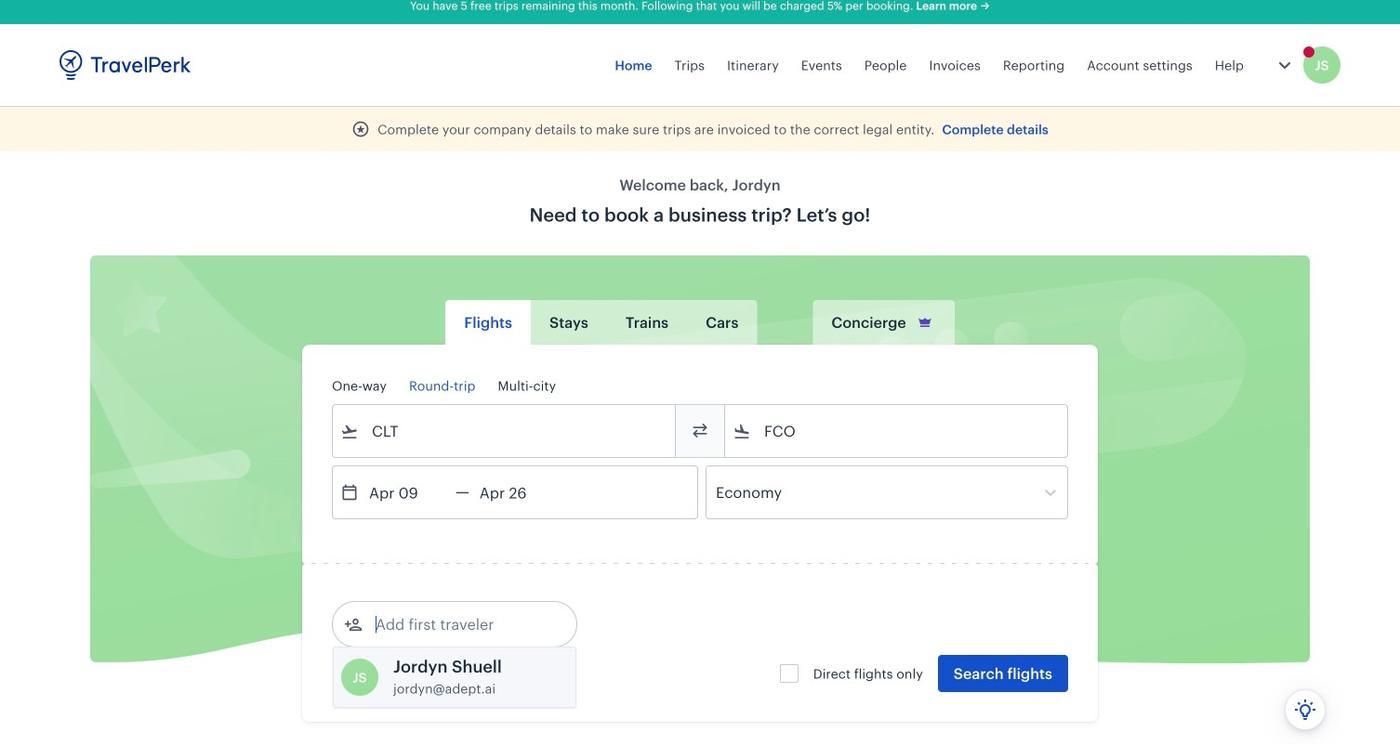 Task type: locate. For each thing, give the bounding box(es) containing it.
From search field
[[359, 417, 651, 446]]

Depart text field
[[359, 467, 456, 519]]

Add first traveler search field
[[363, 610, 556, 640]]



Task type: describe. For each thing, give the bounding box(es) containing it.
To search field
[[751, 417, 1043, 446]]

Return text field
[[469, 467, 566, 519]]



